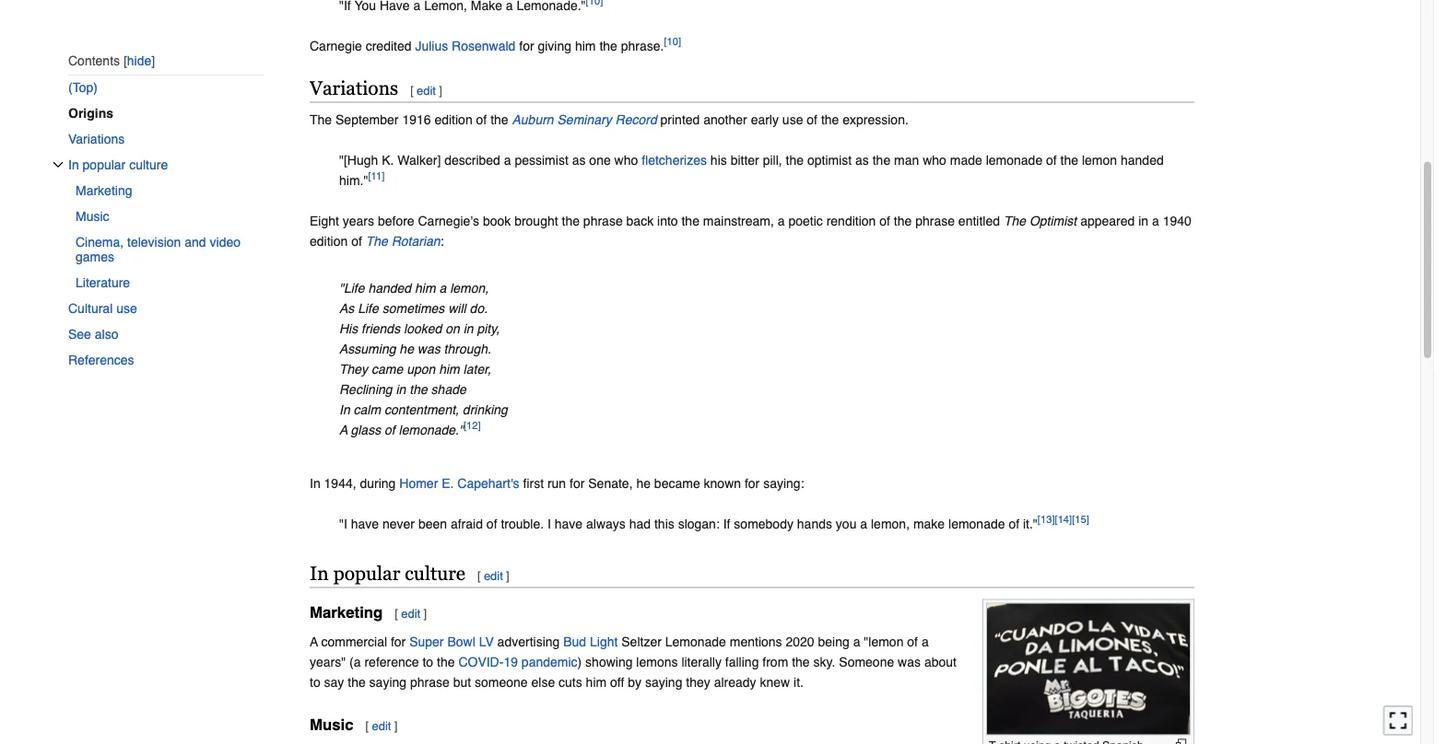 Task type: vqa. For each thing, say whether or not it's contained in the screenshot.
Seltzer Lemonade mentions 2020 being a "lemon of a years" (a reference to the
yes



Task type: describe. For each thing, give the bounding box(es) containing it.
but
[[453, 676, 471, 691]]

[13] link
[[1038, 515, 1055, 527]]

the inside "life handed him a lemon, as life sometimes will do. his friends looked on in pity, assuming he was through. they came upon him later, reclining in the shade in calm contentment, drinking a glass of lemonade." [12]
[[410, 382, 427, 397]]

light
[[590, 635, 618, 650]]

hide
[[127, 53, 151, 68]]

"life
[[339, 281, 365, 296]]

sky.
[[814, 656, 835, 670]]

his bitter pill, the optimist as the man who made lemonade of the lemon handed him."
[[339, 153, 1164, 188]]

the right pill,
[[786, 153, 804, 168]]

fullscreen image
[[1389, 712, 1408, 730]]

who for man
[[923, 153, 947, 168]]

1 horizontal spatial popular
[[333, 563, 400, 585]]

optimist
[[807, 153, 852, 168]]

edit link for in popular culture
[[484, 570, 503, 584]]

the inside carnegie credited julius rosenwald for giving him the phrase. [10]
[[600, 39, 617, 53]]

rotarian
[[391, 234, 440, 249]]

1 saying from the left
[[369, 676, 407, 691]]

giving
[[538, 39, 572, 53]]

0 vertical spatial popular
[[83, 157, 126, 172]]

of up described
[[476, 112, 487, 127]]

record
[[615, 112, 657, 127]]

and
[[185, 235, 206, 250]]

of inside his bitter pill, the optimist as the man who made lemonade of the lemon handed him."
[[1046, 153, 1057, 168]]

years"
[[310, 656, 346, 670]]

fletcherizes
[[642, 153, 707, 168]]

someone
[[475, 676, 528, 691]]

[ edit ] for music
[[366, 721, 398, 734]]

rosenwald
[[452, 39, 516, 53]]

0 horizontal spatial in
[[396, 382, 406, 397]]

he inside "life handed him a lemon, as life sometimes will do. his friends looked on in pity, assuming he was through. they came upon him later, reclining in the shade in calm contentment, drinking a glass of lemonade." [12]
[[399, 342, 414, 357]]

years
[[343, 214, 374, 228]]

[12]
[[464, 421, 481, 433]]

the rotarian :
[[366, 234, 444, 249]]

printed
[[660, 112, 700, 127]]

eight
[[310, 214, 339, 228]]

the up optimist
[[821, 112, 839, 127]]

lemonade
[[665, 635, 726, 650]]

literature link
[[76, 270, 264, 296]]

[ edit ] for variations
[[410, 84, 442, 98]]

cuts
[[559, 676, 582, 691]]

[ edit ] for marketing
[[395, 608, 427, 622]]

about
[[924, 656, 957, 670]]

edit for variations
[[417, 84, 436, 98]]

of up optimist
[[807, 112, 818, 127]]

a inside "life handed him a lemon, as life sometimes will do. his friends looked on in pity, assuming he was through. they came upon him later, reclining in the shade in calm contentment, drinking a glass of lemonade." [12]
[[339, 423, 347, 438]]

him up sometimes
[[415, 281, 436, 296]]

lemonade inside "i have never been afraid of trouble. i have always had this slogan: if somebody hands you a lemon, make lemonade of it." [13] [14] [15]
[[949, 517, 1005, 532]]

to inside ) showing lemons literally falling from the sky. someone was about to say the saying phrase but someone else cuts him off by saying they already knew it.
[[310, 676, 320, 691]]

the down (a on the bottom
[[348, 676, 366, 691]]

the right rendition
[[894, 214, 912, 228]]

always
[[586, 517, 626, 532]]

edit for marketing
[[401, 608, 420, 622]]

drinking
[[463, 403, 508, 417]]

julius rosenwald link
[[415, 39, 516, 53]]

for right known
[[745, 476, 760, 491]]

for up reference
[[391, 635, 406, 650]]

2 have from the left
[[555, 517, 583, 532]]

someone
[[839, 656, 894, 670]]

[ for variations
[[410, 84, 414, 98]]

a left poetic
[[778, 214, 785, 228]]

run
[[547, 476, 566, 491]]

"i have never been afraid of trouble. i have always had this slogan: if somebody hands you a lemon, make lemonade of it." [13] [14] [15]
[[339, 515, 1089, 532]]

will
[[448, 301, 466, 316]]

cinema, television and video games
[[76, 235, 241, 264]]

[15] link
[[1072, 515, 1089, 527]]

games
[[76, 250, 114, 264]]

cultural
[[68, 301, 113, 316]]

edition inside appeared in a 1940 edition of
[[310, 234, 348, 249]]

looked
[[404, 322, 442, 336]]

:
[[440, 234, 444, 249]]

seltzer lemonade mentions 2020 being a "lemon of a years" (a reference to the
[[310, 635, 929, 670]]

lemon, inside "life handed him a lemon, as life sometimes will do. his friends looked on in pity, assuming he was through. they came upon him later, reclining in the shade in calm contentment, drinking a glass of lemonade." [12]
[[450, 281, 489, 296]]

as inside his bitter pill, the optimist as the man who made lemonade of the lemon handed him."
[[855, 153, 869, 168]]

of inside seltzer lemonade mentions 2020 being a "lemon of a years" (a reference to the
[[907, 635, 918, 650]]

[ for in popular culture
[[477, 570, 481, 584]]

cinema,
[[76, 235, 124, 250]]

pity,
[[477, 322, 500, 336]]

on
[[445, 322, 460, 336]]

trouble.
[[501, 517, 544, 532]]

19
[[504, 656, 518, 670]]

k.
[[382, 153, 394, 168]]

1 as from the left
[[572, 153, 586, 168]]

2 horizontal spatial phrase
[[915, 214, 955, 228]]

0 vertical spatial music
[[76, 209, 109, 224]]

in inside appeared in a 1940 edition of
[[1139, 214, 1149, 228]]

see
[[68, 327, 91, 342]]

the right into
[[682, 214, 700, 228]]

one
[[589, 153, 611, 168]]

of inside "life handed him a lemon, as life sometimes will do. his friends looked on in pity, assuming he was through. they came upon him later, reclining in the shade in calm contentment, drinking a glass of lemonade." [12]
[[384, 423, 395, 438]]

him inside ) showing lemons literally falling from the sky. someone was about to say the saying phrase but someone else cuts him off by saying they already knew it.
[[586, 676, 607, 691]]

marketing inside 'marketing' link
[[76, 183, 132, 198]]

him."
[[339, 173, 368, 188]]

they
[[686, 676, 710, 691]]

julius
[[415, 39, 448, 53]]

hide button
[[123, 53, 155, 68]]

[13]
[[1038, 515, 1055, 527]]

references link
[[68, 347, 264, 373]]

bowl
[[447, 635, 475, 650]]

you
[[836, 517, 857, 532]]

poetic
[[788, 214, 823, 228]]

the for the september 1916 edition of the auburn seminary record printed another early use of the expression.
[[310, 112, 332, 127]]

1 horizontal spatial in
[[463, 322, 473, 336]]

eight years before carnegie's book brought the phrase back into the mainstream, a poetic rendition of the phrase entitled the optimist
[[310, 214, 1077, 228]]

of left the it."
[[1009, 517, 1020, 532]]

was inside "life handed him a lemon, as life sometimes will do. his friends looked on in pity, assuming he was through. they came upon him later, reclining in the shade in calm contentment, drinking a glass of lemonade." [12]
[[417, 342, 440, 357]]

through.
[[444, 342, 491, 357]]

handed inside his bitter pill, the optimist as the man who made lemonade of the lemon handed him."
[[1121, 153, 1164, 168]]

optimist
[[1030, 214, 1077, 228]]

(a
[[349, 656, 361, 670]]

use inside 'cultural use' link
[[116, 301, 137, 316]]

the inside seltzer lemonade mentions 2020 being a "lemon of a years" (a reference to the
[[437, 656, 455, 670]]

marketing link
[[76, 178, 264, 204]]

the right brought
[[562, 214, 580, 228]]

seltzer
[[622, 635, 662, 650]]

senate,
[[588, 476, 633, 491]]

of right rendition
[[880, 214, 890, 228]]

seminary
[[557, 112, 612, 127]]

] for music
[[394, 721, 398, 734]]

had
[[629, 517, 651, 532]]

back
[[626, 214, 654, 228]]

1 horizontal spatial music
[[310, 717, 354, 735]]

for inside carnegie credited julius rosenwald for giving him the phrase. [10]
[[519, 39, 534, 53]]

been
[[418, 517, 447, 532]]

in right x small icon
[[68, 157, 79, 172]]

edit link for music
[[372, 721, 391, 734]]

lemon, inside "i have never been afraid of trouble. i have always had this slogan: if somebody hands you a lemon, make lemonade of it." [13] [14] [15]
[[871, 517, 910, 532]]

the for the rotarian :
[[366, 234, 388, 249]]

1 horizontal spatial culture
[[405, 563, 466, 585]]

falling
[[725, 656, 759, 670]]

2020
[[786, 635, 814, 650]]

the rotarian link
[[366, 234, 440, 249]]

[11] link
[[368, 171, 385, 183]]

"i
[[339, 517, 347, 532]]

in left 1944,
[[310, 476, 320, 491]]

became
[[654, 476, 700, 491]]

0 vertical spatial use
[[782, 112, 803, 127]]

else
[[531, 676, 555, 691]]

known
[[704, 476, 741, 491]]

(top)
[[68, 80, 98, 95]]

pill,
[[763, 153, 782, 168]]

a inside appeared in a 1940 edition of
[[1152, 214, 1159, 228]]

him inside carnegie credited julius rosenwald for giving him the phrase. [10]
[[575, 39, 596, 53]]

) showing lemons literally falling from the sky. someone was about to say the saying phrase but someone else cuts him off by saying they already knew it.
[[310, 656, 957, 691]]

by
[[628, 676, 642, 691]]



Task type: locate. For each thing, give the bounding box(es) containing it.
to left say
[[310, 676, 320, 691]]

[ down afraid
[[477, 570, 481, 584]]

references
[[68, 353, 134, 368]]

from
[[763, 656, 788, 670]]

] down reference
[[394, 721, 398, 734]]

0 horizontal spatial use
[[116, 301, 137, 316]]

as left one on the top left of the page
[[572, 153, 586, 168]]

this
[[654, 517, 675, 532]]

culture down been
[[405, 563, 466, 585]]

[10] link
[[664, 37, 681, 48]]

of right afraid
[[487, 517, 497, 532]]

make
[[913, 517, 945, 532]]

variations down origins
[[68, 132, 125, 146]]

expression.
[[843, 112, 909, 127]]

1 vertical spatial in
[[463, 322, 473, 336]]

1 horizontal spatial phrase
[[583, 214, 623, 228]]

was down looked
[[417, 342, 440, 357]]

popular down the "i
[[333, 563, 400, 585]]

before
[[378, 214, 414, 228]]

covid-19 pandemic
[[458, 656, 578, 670]]

have right i
[[555, 517, 583, 532]]

his
[[711, 153, 727, 168]]

0 horizontal spatial as
[[572, 153, 586, 168]]

1 vertical spatial marketing
[[310, 605, 383, 623]]

was inside ) showing lemons literally falling from the sky. someone was about to say the saying phrase but someone else cuts him off by saying they already knew it.
[[898, 656, 921, 670]]

the left man
[[873, 153, 891, 168]]

in left 1940
[[1139, 214, 1149, 228]]

came
[[371, 362, 403, 377]]

1 vertical spatial he
[[636, 476, 651, 491]]

1 who from the left
[[614, 153, 638, 168]]

later,
[[463, 362, 491, 377]]

lemonade right make
[[949, 517, 1005, 532]]

a up someone
[[853, 635, 860, 650]]

a left glass
[[339, 423, 347, 438]]

music link
[[76, 204, 264, 229]]

1 horizontal spatial handed
[[1121, 153, 1164, 168]]

0 vertical spatial edition
[[435, 112, 473, 127]]

handed right lemon
[[1121, 153, 1164, 168]]

0 horizontal spatial variations
[[68, 132, 125, 146]]

sometimes
[[382, 301, 445, 316]]

lemon
[[1082, 153, 1117, 168]]

phrase left entitled
[[915, 214, 955, 228]]

of inside appeared in a 1940 edition of
[[351, 234, 362, 249]]

0 vertical spatial in
[[1139, 214, 1149, 228]]

0 vertical spatial handed
[[1121, 153, 1164, 168]]

0 horizontal spatial culture
[[129, 157, 168, 172]]

see also link
[[68, 322, 264, 347]]

edition down eight
[[310, 234, 348, 249]]

[ edit ]
[[410, 84, 442, 98], [477, 570, 509, 584], [395, 608, 427, 622], [366, 721, 398, 734]]

walker]
[[398, 153, 441, 168]]

edit link down reference
[[372, 721, 391, 734]]

a up about
[[922, 635, 929, 650]]

0 horizontal spatial have
[[351, 517, 379, 532]]

music
[[76, 209, 109, 224], [310, 717, 354, 735]]

[ edit ] down reference
[[366, 721, 398, 734]]

the right entitled
[[1004, 214, 1026, 228]]

[ for music
[[366, 721, 369, 734]]

1 vertical spatial culture
[[405, 563, 466, 585]]

carnegie credited julius rosenwald for giving him the phrase. [10]
[[310, 37, 681, 53]]

to
[[423, 656, 433, 670], [310, 676, 320, 691]]

2 as from the left
[[855, 153, 869, 168]]

for left giving
[[519, 39, 534, 53]]

1 vertical spatial the
[[1004, 214, 1026, 228]]

1 vertical spatial handed
[[368, 281, 411, 296]]

homer e. capehart's link
[[399, 476, 519, 491]]

2 saying from the left
[[645, 676, 682, 691]]

1 vertical spatial to
[[310, 676, 320, 691]]

hands
[[797, 517, 832, 532]]

1 horizontal spatial as
[[855, 153, 869, 168]]

mainstream,
[[703, 214, 774, 228]]

[ for marketing
[[395, 608, 398, 622]]

the left auburn
[[490, 112, 508, 127]]

phrase left but
[[410, 676, 450, 691]]

the down the years
[[366, 234, 388, 249]]

phrase left back
[[583, 214, 623, 228]]

him
[[575, 39, 596, 53], [415, 281, 436, 296], [439, 362, 460, 377], [586, 676, 607, 691]]

1 vertical spatial popular
[[333, 563, 400, 585]]

[12] link
[[464, 421, 481, 433]]

] up super on the bottom left
[[423, 608, 427, 622]]

edit link for marketing
[[401, 608, 420, 622]]

in right on
[[463, 322, 473, 336]]

"[hugh k. walker] described a pessimist as one who fletcherizes
[[339, 153, 707, 168]]

1 horizontal spatial have
[[555, 517, 583, 532]]

1 vertical spatial was
[[898, 656, 921, 670]]

[ edit ] up '1916'
[[410, 84, 442, 98]]

0 horizontal spatial handed
[[368, 281, 411, 296]]

0 horizontal spatial in popular culture
[[68, 157, 168, 172]]

credited
[[366, 39, 412, 53]]

handed up life at left
[[368, 281, 411, 296]]

carnegie
[[310, 39, 362, 53]]

for right run
[[570, 476, 585, 491]]

0 horizontal spatial saying
[[369, 676, 407, 691]]

marketing up commercial
[[310, 605, 383, 623]]

0 horizontal spatial music
[[76, 209, 109, 224]]

edit up '1916'
[[417, 84, 436, 98]]

saying
[[369, 676, 407, 691], [645, 676, 682, 691]]

0 horizontal spatial to
[[310, 676, 320, 691]]

variations up september
[[310, 77, 398, 100]]

lemon, left make
[[871, 517, 910, 532]]

] for variations
[[439, 84, 442, 98]]

0 vertical spatial was
[[417, 342, 440, 357]]

off
[[610, 676, 624, 691]]

cultural use
[[68, 301, 137, 316]]

the down upon
[[410, 382, 427, 397]]

1 horizontal spatial marketing
[[310, 605, 383, 623]]

in
[[68, 157, 79, 172], [339, 403, 350, 417], [310, 476, 320, 491], [310, 563, 329, 585]]

music down say
[[310, 717, 354, 735]]

him right giving
[[575, 39, 596, 53]]

0 vertical spatial he
[[399, 342, 414, 357]]

a
[[339, 423, 347, 438], [310, 635, 318, 650]]

saying down the lemons
[[645, 676, 682, 691]]

0 vertical spatial in popular culture
[[68, 157, 168, 172]]

1 vertical spatial in popular culture
[[310, 563, 466, 585]]

1 horizontal spatial edition
[[435, 112, 473, 127]]

to inside seltzer lemonade mentions 2020 being a "lemon of a years" (a reference to the
[[423, 656, 433, 670]]

somebody
[[734, 517, 794, 532]]

[ edit ] for in popular culture
[[477, 570, 509, 584]]

described
[[444, 153, 500, 168]]

0 horizontal spatial popular
[[83, 157, 126, 172]]

[ edit ] up super on the bottom left
[[395, 608, 427, 622]]

] for in popular culture
[[506, 570, 509, 584]]

in popular culture down variations link
[[68, 157, 168, 172]]

music up "cinema,"
[[76, 209, 109, 224]]

0 vertical spatial the
[[310, 112, 332, 127]]

[14] link
[[1055, 515, 1072, 527]]

a right you at the bottom
[[860, 517, 867, 532]]

him up shade
[[439, 362, 460, 377]]

mentions
[[730, 635, 782, 650]]

a left pessimist
[[504, 153, 511, 168]]

do.
[[470, 301, 488, 316]]

edit link down trouble.
[[484, 570, 503, 584]]

2 vertical spatial the
[[366, 234, 388, 249]]

0 horizontal spatial who
[[614, 153, 638, 168]]

edit for music
[[372, 721, 391, 734]]

calm
[[354, 403, 381, 417]]

in 1944, during homer e. capehart's first run for senate, he became known for saying:
[[310, 476, 804, 491]]

brought
[[514, 214, 558, 228]]

the down 2020
[[792, 656, 810, 670]]

they
[[339, 362, 368, 377]]

1 horizontal spatial variations
[[310, 77, 398, 100]]

a inside "life handed him a lemon, as life sometimes will do. his friends looked on in pity, assuming he was through. they came upon him later, reclining in the shade in calm contentment, drinking a glass of lemonade." [12]
[[439, 281, 446, 296]]

0 horizontal spatial he
[[399, 342, 414, 357]]

commercial
[[321, 635, 387, 650]]

2 horizontal spatial the
[[1004, 214, 1026, 228]]

a commercial for super bowl lv advertising bud light
[[310, 635, 618, 650]]

shade
[[431, 382, 466, 397]]

culture down variations link
[[129, 157, 168, 172]]

(top) link
[[68, 75, 264, 100]]

edit link for variations
[[417, 84, 436, 98]]

] down trouble.
[[506, 570, 509, 584]]

1 horizontal spatial the
[[366, 234, 388, 249]]

lemonade right the "made"
[[986, 153, 1043, 168]]

saying down reference
[[369, 676, 407, 691]]

x small image
[[53, 159, 64, 170]]

a up sometimes
[[439, 281, 446, 296]]

him left the off on the bottom left
[[586, 676, 607, 691]]

man
[[894, 153, 919, 168]]

[15]
[[1072, 515, 1089, 527]]

was left about
[[898, 656, 921, 670]]

already
[[714, 676, 756, 691]]

edit for in popular culture
[[484, 570, 503, 584]]

the left lemon
[[1061, 153, 1079, 168]]

the down "super bowl lv" link
[[437, 656, 455, 670]]

edit link up super on the bottom left
[[401, 608, 420, 622]]

1 horizontal spatial was
[[898, 656, 921, 670]]

advertising
[[497, 635, 560, 650]]

e.
[[442, 476, 454, 491]]

use right early
[[782, 112, 803, 127]]

who right man
[[923, 153, 947, 168]]

covid-19 pandemic link
[[458, 656, 578, 670]]

who for one
[[614, 153, 638, 168]]

bud
[[563, 635, 586, 650]]

phrase
[[583, 214, 623, 228], [915, 214, 955, 228], [410, 676, 450, 691]]

in up commercial
[[310, 563, 329, 585]]

1 horizontal spatial saying
[[645, 676, 682, 691]]

0 vertical spatial lemonade
[[986, 153, 1043, 168]]

of right the ""lemon"
[[907, 635, 918, 650]]

0 horizontal spatial marketing
[[76, 183, 132, 198]]

afraid
[[451, 517, 483, 532]]

0 horizontal spatial a
[[310, 635, 318, 650]]

0 horizontal spatial the
[[310, 112, 332, 127]]

phrase.
[[621, 39, 664, 53]]

0 vertical spatial marketing
[[76, 183, 132, 198]]

marketing up "cinema,"
[[76, 183, 132, 198]]

for
[[519, 39, 534, 53], [570, 476, 585, 491], [745, 476, 760, 491], [391, 635, 406, 650]]

1 horizontal spatial a
[[339, 423, 347, 438]]

reclining
[[339, 382, 392, 397]]

super
[[409, 635, 444, 650]]

edit link up '1916'
[[417, 84, 436, 98]]

1 vertical spatial lemon,
[[871, 517, 910, 532]]

who inside his bitter pill, the optimist as the man who made lemonade of the lemon handed him."
[[923, 153, 947, 168]]

1 vertical spatial music
[[310, 717, 354, 735]]

in inside "life handed him a lemon, as life sometimes will do. his friends looked on in pity, assuming he was through. they came upon him later, reclining in the shade in calm contentment, drinking a glass of lemonade." [12]
[[339, 403, 350, 417]]

0 horizontal spatial was
[[417, 342, 440, 357]]

of right glass
[[384, 423, 395, 438]]

a inside "i have never been afraid of trouble. i have always had this slogan: if somebody hands you a lemon, make lemonade of it." [13] [14] [15]
[[860, 517, 867, 532]]

have right the "i
[[351, 517, 379, 532]]

"life handed him a lemon, as life sometimes will do. his friends looked on in pity, assuming he was through. they came upon him later, reclining in the shade in calm contentment, drinking a glass of lemonade." [12]
[[339, 281, 508, 438]]

1 horizontal spatial who
[[923, 153, 947, 168]]

0 vertical spatial lemon,
[[450, 281, 489, 296]]

1 vertical spatial use
[[116, 301, 137, 316]]

in popular culture link
[[68, 152, 264, 178]]

0 vertical spatial culture
[[129, 157, 168, 172]]

cinema, television and video games link
[[76, 229, 264, 270]]

1 horizontal spatial lemon,
[[871, 517, 910, 532]]

during
[[360, 476, 396, 491]]

2 horizontal spatial in
[[1139, 214, 1149, 228]]

a up years"
[[310, 635, 318, 650]]

0 vertical spatial to
[[423, 656, 433, 670]]

1 vertical spatial variations
[[68, 132, 125, 146]]

] for marketing
[[423, 608, 427, 622]]

in left calm at bottom left
[[339, 403, 350, 417]]

1 horizontal spatial he
[[636, 476, 651, 491]]

his
[[339, 322, 358, 336]]

lemon,
[[450, 281, 489, 296], [871, 517, 910, 532]]

1 have from the left
[[351, 517, 379, 532]]

phrase inside ) showing lemons literally falling from the sky. someone was about to say the saying phrase but someone else cuts him off by saying they already knew it.
[[410, 676, 450, 691]]

1 horizontal spatial use
[[782, 112, 803, 127]]

book
[[483, 214, 511, 228]]

the left the phrase.
[[600, 39, 617, 53]]

in popular culture down never
[[310, 563, 466, 585]]

pandemic
[[522, 656, 578, 670]]

a left 1940
[[1152, 214, 1159, 228]]

lemons
[[636, 656, 678, 670]]

knew
[[760, 676, 790, 691]]

1940
[[1163, 214, 1192, 228]]

being
[[818, 635, 850, 650]]

made
[[950, 153, 982, 168]]

of left lemon
[[1046, 153, 1057, 168]]

in down came
[[396, 382, 406, 397]]

video
[[210, 235, 241, 250]]

[ up reference
[[395, 608, 398, 622]]

0 horizontal spatial phrase
[[410, 676, 450, 691]]

0 horizontal spatial edition
[[310, 234, 348, 249]]

edit down trouble.
[[484, 570, 503, 584]]

popular right x small icon
[[83, 157, 126, 172]]

1 horizontal spatial in popular culture
[[310, 563, 466, 585]]

the september 1916 edition of the auburn seminary record printed another early use of the expression.
[[310, 112, 909, 127]]

he up upon
[[399, 342, 414, 357]]

] down julius on the left top of page
[[439, 84, 442, 98]]

saying:
[[763, 476, 804, 491]]

[ edit ] down afraid
[[477, 570, 509, 584]]

the left september
[[310, 112, 332, 127]]

1 horizontal spatial to
[[423, 656, 433, 670]]

entitled
[[959, 214, 1000, 228]]

contents hide
[[68, 53, 151, 68]]

1 vertical spatial a
[[310, 635, 318, 650]]

of down the years
[[351, 234, 362, 249]]

0 vertical spatial a
[[339, 423, 347, 438]]

2 vertical spatial in
[[396, 382, 406, 397]]

[ down reference
[[366, 721, 369, 734]]

if
[[723, 517, 730, 532]]

to down super on the bottom left
[[423, 656, 433, 670]]

lemonade inside his bitter pill, the optimist as the man who made lemonade of the lemon handed him."
[[986, 153, 1043, 168]]

use up the also
[[116, 301, 137, 316]]

he
[[399, 342, 414, 357], [636, 476, 651, 491]]

handed inside "life handed him a lemon, as life sometimes will do. his friends looked on in pity, assuming he was through. they came upon him later, reclining in the shade in calm contentment, drinking a glass of lemonade." [12]
[[368, 281, 411, 296]]

literature
[[76, 275, 130, 290]]

he right senate,
[[636, 476, 651, 491]]

1 vertical spatial edition
[[310, 234, 348, 249]]

0 horizontal spatial lemon,
[[450, 281, 489, 296]]

0 vertical spatial variations
[[310, 77, 398, 100]]

edit up super on the bottom left
[[401, 608, 420, 622]]

1 vertical spatial lemonade
[[949, 517, 1005, 532]]

2 who from the left
[[923, 153, 947, 168]]



